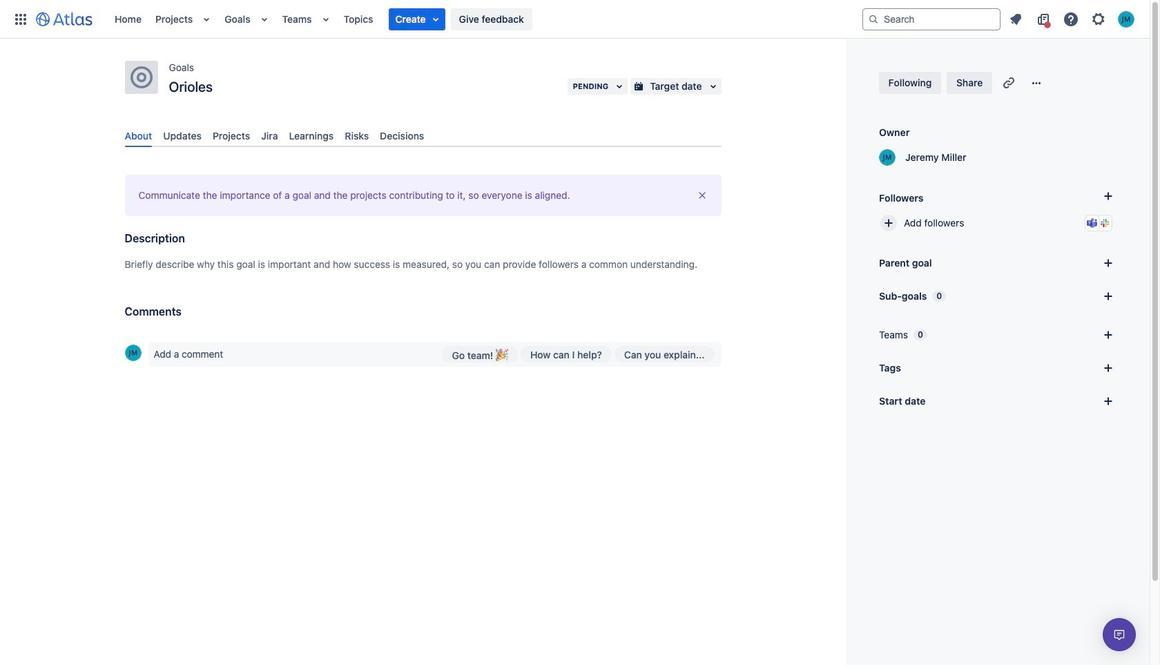Task type: describe. For each thing, give the bounding box(es) containing it.
settings image
[[1091, 11, 1107, 27]]

set start date image
[[1101, 393, 1117, 410]]

list item inside "top" element
[[389, 8, 445, 30]]

search image
[[868, 13, 879, 25]]

more icon image
[[1029, 75, 1045, 91]]

1 horizontal spatial list
[[1004, 8, 1142, 30]]

help image
[[1063, 11, 1080, 27]]

Search field
[[863, 8, 1001, 30]]

switch to... image
[[12, 11, 29, 27]]

add a follower image
[[1101, 188, 1117, 204]]

close banner image
[[697, 190, 708, 201]]

notifications image
[[1008, 11, 1025, 27]]



Task type: locate. For each thing, give the bounding box(es) containing it.
list
[[108, 0, 863, 38], [1004, 8, 1142, 30]]

slack logo showing nan channels are connected to this goal image
[[1100, 218, 1111, 229]]

None search field
[[863, 8, 1001, 30]]

msteams logo showing  channels are connected to this goal image
[[1087, 218, 1098, 229]]

add team image
[[1101, 327, 1117, 343]]

tab list
[[119, 124, 727, 147]]

banner
[[0, 0, 1150, 39]]

goal icon image
[[130, 66, 152, 88]]

add tag image
[[1101, 360, 1117, 377]]

list item
[[389, 8, 445, 30]]

0 horizontal spatial list
[[108, 0, 863, 38]]

account image
[[1118, 11, 1135, 27]]

top element
[[8, 0, 863, 38]]

add follower image
[[881, 215, 897, 231]]

open intercom messenger image
[[1112, 627, 1128, 643]]



Task type: vqa. For each thing, say whether or not it's contained in the screenshot.
leftmost list
yes



